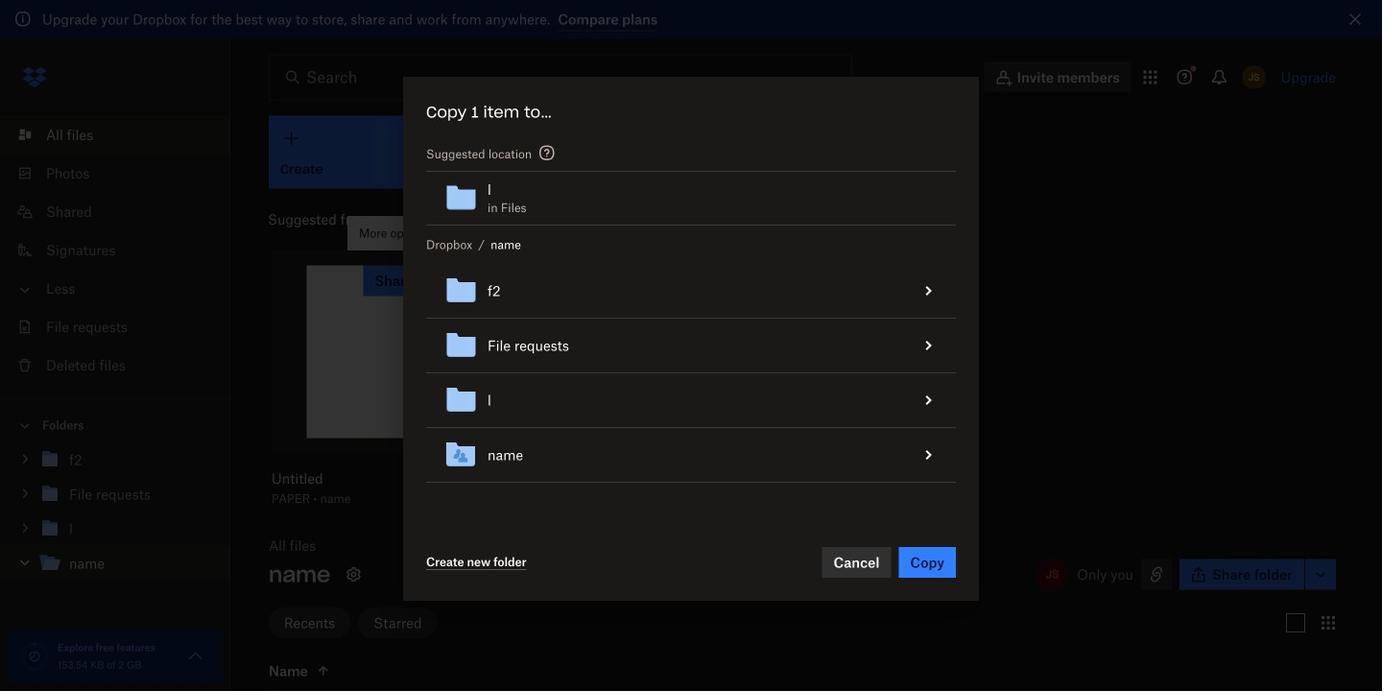 Task type: vqa. For each thing, say whether or not it's contained in the screenshot.
topmost template stateless image
yes



Task type: describe. For each thing, give the bounding box(es) containing it.
less image
[[15, 280, 35, 300]]

2 row from the top
[[426, 319, 956, 373]]

based on previous activity and file type image
[[536, 142, 559, 165]]

template stateless image for 2nd row from the top of the page
[[917, 334, 940, 357]]

dropbox image
[[15, 58, 54, 96]]



Task type: locate. For each thing, give the bounding box(es) containing it.
1 vertical spatial template stateless image
[[917, 334, 940, 357]]

template stateless image for first row from the top
[[917, 279, 940, 302]]

group
[[0, 439, 230, 595]]

list
[[0, 104, 230, 398]]

row
[[426, 264, 956, 319], [426, 319, 956, 373], [426, 373, 956, 428], [426, 428, 956, 483]]

alert
[[0, 0, 1382, 39]]

list item
[[0, 116, 230, 154]]

3 row from the top
[[426, 373, 956, 428]]

2 template stateless image from the top
[[917, 444, 940, 467]]

1 template stateless image from the top
[[917, 389, 940, 412]]

1 row from the top
[[426, 264, 956, 319]]

cell
[[871, 264, 902, 319], [902, 264, 956, 319], [871, 319, 902, 373], [902, 319, 956, 373], [871, 373, 902, 428], [902, 373, 956, 428], [871, 428, 902, 483], [902, 428, 956, 483]]

template stateless image
[[917, 389, 940, 412], [917, 444, 940, 467]]

row group
[[426, 264, 956, 483]]

template stateless image
[[917, 279, 940, 302], [917, 334, 940, 357]]

1 template stateless image from the top
[[917, 279, 940, 302]]

dialog
[[403, 77, 979, 601]]

2 template stateless image from the top
[[917, 334, 940, 357]]

0 vertical spatial template stateless image
[[917, 279, 940, 302]]

0 vertical spatial template stateless image
[[917, 389, 940, 412]]

4 row from the top
[[426, 428, 956, 483]]

table
[[426, 264, 956, 483]]

1 vertical spatial template stateless image
[[917, 444, 940, 467]]



